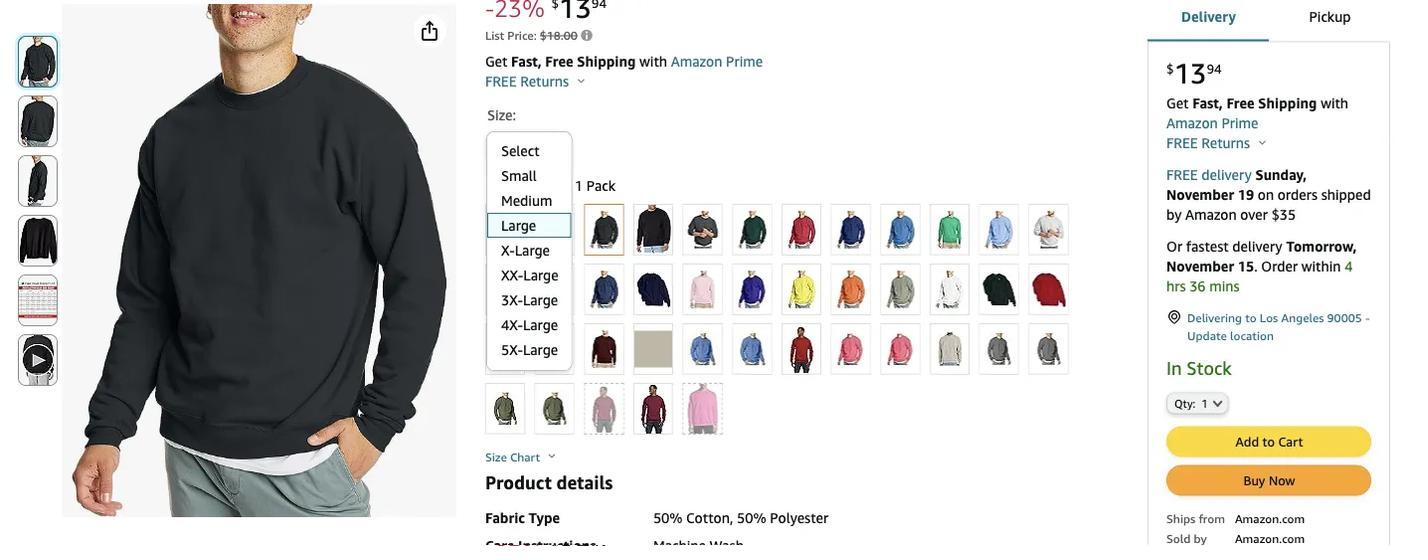 Task type: vqa. For each thing, say whether or not it's contained in the screenshot.
rightmost FREE Returns Button
yes



Task type: describe. For each thing, give the bounding box(es) containing it.
x-large link
[[487, 238, 572, 263]]

update
[[1188, 328, 1227, 342]]

qty:
[[1175, 397, 1196, 410]]

fast, for rightmost amazon prime link
[[1193, 95, 1223, 111]]

get for leftmost amazon prime link
[[485, 53, 508, 70]]

buy now
[[1244, 472, 1296, 488]]

0 horizontal spatial free returns button
[[485, 72, 585, 92]]

1 50% from the left
[[653, 510, 683, 526]]

purple - 1 pack image
[[733, 265, 771, 314]]

add to cart
[[1236, 433, 1304, 449]]

stonewashed green - 1 pack image
[[882, 265, 919, 314]]

cart
[[1279, 433, 1304, 449]]

chart
[[510, 450, 540, 464]]

pale pink - 1 pack image
[[684, 265, 722, 314]]

cotton,
[[686, 510, 734, 526]]

1 horizontal spatial amazon prime link
[[1167, 115, 1259, 131]]

charcoal heather - 1 pack image
[[684, 205, 722, 255]]

pack
[[587, 178, 616, 194]]

navy - 1 pack image
[[585, 265, 623, 314]]

black - 2 pack image
[[635, 205, 672, 255]]

prime for rightmost amazon prime link
[[1222, 115, 1259, 131]]

tab list containing delivery
[[1148, 0, 1391, 43]]

cardinal image
[[585, 384, 623, 434]]

hrs
[[1167, 278, 1186, 294]]

amazon.com inside the ships from amazon.com sold by
[[1235, 511, 1305, 525]]

size chart button
[[485, 448, 556, 465]]

delivery link
[[1148, 0, 1269, 43]]

$35
[[1272, 206, 1296, 223]]

. order within
[[1255, 258, 1345, 274]]

ships from amazon.com sold by
[[1167, 511, 1305, 545]]

50% cotton, 50% polyester
[[653, 510, 829, 526]]

deep royal - 1 pack image
[[832, 205, 870, 255]]

small link
[[487, 163, 572, 188]]

2 vertical spatial free
[[1167, 166, 1198, 183]]

0 vertical spatial delivery
[[1202, 166, 1252, 183]]

select small medium large x-large xx-large 3x-large 4x-large 5x-large
[[501, 143, 559, 358]]

deep forest - 2 pack image
[[980, 265, 1018, 314]]

5x-large link
[[487, 337, 572, 362]]

black
[[529, 178, 562, 194]]

list
[[485, 28, 504, 42]]

deep forest - 1 pack image
[[733, 205, 771, 255]]

size
[[485, 450, 507, 464]]

medium
[[501, 192, 553, 209]]

.
[[1255, 258, 1258, 274]]

maroon - 1 pack image
[[536, 265, 574, 314]]

orders
[[1278, 186, 1318, 203]]

shipping for leftmost amazon prime link
[[577, 53, 636, 70]]

$ 13 94
[[1167, 56, 1222, 89]]

product
[[485, 472, 552, 493]]

mins
[[1210, 278, 1240, 294]]

buy
[[1244, 472, 1266, 488]]

small
[[501, 168, 537, 184]]

shipping for rightmost amazon prime link
[[1259, 95, 1318, 111]]

xx-
[[501, 267, 524, 284]]

$18.00
[[540, 28, 578, 42]]

smoke grey image
[[980, 324, 1018, 374]]

sold
[[1167, 531, 1191, 545]]

light steel - 2 pack image
[[486, 265, 524, 314]]

navy - 2 pack image
[[635, 265, 672, 314]]

2 50% from the left
[[737, 510, 767, 526]]

price:
[[508, 28, 537, 42]]

deep red - 1 pack image
[[783, 205, 821, 255]]

select link
[[487, 138, 572, 163]]

popover image inside size chart "button"
[[549, 453, 556, 458]]

light steel - 1 pack image
[[1030, 205, 1068, 255]]

tomorrow, november 15
[[1167, 238, 1357, 274]]

94
[[1207, 61, 1222, 76]]

carolina blue - 1 pack image
[[733, 324, 771, 374]]

list price: $18.00
[[485, 28, 578, 42]]

4
[[1345, 258, 1353, 274]]

safety pink - 1 pack image
[[882, 324, 919, 374]]

sunday,
[[1256, 166, 1307, 183]]

fastest
[[1187, 238, 1229, 254]]

select
[[501, 143, 540, 159]]

now
[[1269, 472, 1296, 488]]

mulled berry - 1 pack image
[[585, 324, 623, 374]]

13
[[1174, 56, 1207, 89]]

get fast, free shipping with amazon prime for rightmost amazon prime link
[[1167, 95, 1349, 131]]

hanes men&#39;s ecosmart fleece sweatshirt, cotton-blend pullover, crewneck sweatshirt for men (1 or 2 pack) image
[[71, 4, 447, 517]]

large link
[[487, 213, 572, 238]]

3x-large link
[[487, 287, 572, 312]]

denim blue - 1 pack image
[[882, 205, 919, 255]]

over
[[1241, 206, 1268, 223]]

deep red - 2 pack image
[[1030, 265, 1068, 314]]

delivering to los angeles 90005 - update location link
[[1167, 308, 1372, 344]]

1 vertical spatial returns
[[1202, 135, 1250, 151]]

0 horizontal spatial -
[[566, 178, 571, 194]]

2 amazon.com from the top
[[1235, 531, 1305, 545]]

5x-
[[501, 342, 523, 358]]

kelly green - 1 pack image
[[931, 205, 969, 255]]

safety pink image
[[832, 324, 870, 374]]

fabric
[[485, 510, 525, 526]]

0 vertical spatial free
[[485, 73, 517, 90]]

free returns for popover icon to the top
[[485, 73, 573, 90]]

order
[[1262, 258, 1298, 274]]

november for tomorrow, november 15
[[1167, 258, 1235, 274]]

get fast, free shipping with amazon prime for leftmost amazon prime link
[[485, 53, 763, 70]]

large down the medium on the left top
[[501, 217, 536, 234]]

on
[[1258, 186, 1274, 203]]

deep red image
[[783, 324, 821, 374]]

19
[[1238, 186, 1255, 203]]

in
[[1167, 357, 1182, 378]]

free for leftmost amazon prime link
[[545, 53, 574, 70]]

stock
[[1187, 357, 1232, 378]]

3x-
[[501, 292, 523, 308]]

carolina blue image
[[684, 324, 722, 374]]

type
[[529, 510, 560, 526]]

large up 4x-large link at bottom
[[523, 292, 558, 308]]

white - 1 pack image
[[931, 265, 969, 314]]

free returns for middle popover icon
[[1167, 135, 1254, 151]]

large up '5x-large' link
[[523, 317, 558, 333]]

free delivery
[[1167, 166, 1252, 183]]

black - 1 pack image
[[585, 205, 623, 255]]

or
[[1167, 238, 1183, 254]]

4x-
[[501, 317, 523, 333]]

smoke grey - 1 pack image
[[1030, 324, 1068, 374]]

fast, for leftmost amazon prime link
[[511, 53, 542, 70]]

xx-large link
[[487, 263, 572, 287]]

within
[[1302, 258, 1341, 274]]

delivering to los angeles 90005 - update location
[[1188, 310, 1370, 342]]

add
[[1236, 433, 1259, 449]]

ships
[[1167, 511, 1196, 525]]

with for leftmost amazon prime link
[[640, 53, 667, 70]]

15
[[1238, 258, 1255, 274]]

or fastest delivery
[[1167, 238, 1287, 254]]



Task type: locate. For each thing, give the bounding box(es) containing it.
1 vertical spatial amazon prime link
[[1167, 115, 1259, 131]]

prime inside the get fast, free shipping with amazon prime
[[1222, 115, 1259, 131]]

to for delivering
[[1246, 310, 1257, 324]]

Buy Now submit
[[1168, 466, 1371, 495]]

1 horizontal spatial free returns button
[[1167, 133, 1266, 153]]

large up the xx-large link
[[515, 242, 550, 259]]

1 horizontal spatial prime
[[1222, 115, 1259, 131]]

popover image
[[578, 78, 585, 83], [1259, 140, 1266, 145], [549, 453, 556, 458]]

1 right qty:
[[1202, 397, 1208, 410]]

free delivery link
[[1167, 166, 1252, 183]]

free
[[545, 53, 574, 70], [1227, 95, 1255, 111]]

by inside on orders shipped by amazon over $35
[[1167, 206, 1182, 223]]

tab list
[[1148, 0, 1391, 43]]

november for sunday, november 19
[[1167, 186, 1235, 203]]

from
[[1199, 511, 1225, 525]]

0 horizontal spatial prime
[[726, 53, 763, 70]]

in stock
[[1167, 357, 1232, 378]]

1 vertical spatial -
[[1366, 310, 1370, 324]]

amazon inside on orders shipped by amazon over $35
[[1186, 206, 1237, 223]]

get down list
[[485, 53, 508, 70]]

free inside the get fast, free shipping with amazon prime
[[1227, 95, 1255, 111]]

get for rightmost amazon prime link
[[1167, 95, 1189, 111]]

wow pink image
[[684, 384, 722, 434]]

90005
[[1328, 310, 1363, 324]]

delivery up '19'
[[1202, 166, 1252, 183]]

with inside the get fast, free shipping with amazon prime
[[1321, 95, 1349, 111]]

amazon for leftmost amazon prime link
[[671, 53, 723, 70]]

0 horizontal spatial shipping
[[577, 53, 636, 70]]

shipping inside the get fast, free shipping with amazon prime
[[1259, 95, 1318, 111]]

1 vertical spatial free returns
[[1167, 135, 1254, 151]]

free
[[485, 73, 517, 90], [1167, 135, 1198, 151], [1167, 166, 1198, 183]]

0 vertical spatial by
[[1167, 206, 1182, 223]]

1 vertical spatial fast,
[[1193, 95, 1223, 111]]

color:
[[487, 178, 525, 194]]

1 vertical spatial free
[[1167, 135, 1198, 151]]

36
[[1190, 278, 1206, 294]]

0 horizontal spatial by
[[1167, 206, 1182, 223]]

medium link
[[487, 188, 572, 213]]

1 horizontal spatial fast,
[[1193, 95, 1223, 111]]

details
[[557, 472, 613, 493]]

to inside delivering to los angeles 90005 - update location
[[1246, 310, 1257, 324]]

free for rightmost amazon prime link
[[1227, 95, 1255, 111]]

delivery up "."
[[1233, 238, 1283, 254]]

0 vertical spatial dropdown image
[[540, 142, 550, 150]]

free up or
[[1167, 166, 1198, 183]]

1 horizontal spatial by
[[1194, 531, 1207, 545]]

fast, down price: at left top
[[511, 53, 542, 70]]

x-
[[501, 242, 515, 259]]

get down 13
[[1167, 95, 1189, 111]]

location
[[1231, 328, 1274, 342]]

1 horizontal spatial free returns
[[1167, 135, 1254, 151]]

to
[[1246, 310, 1257, 324], [1263, 433, 1275, 449]]

1 vertical spatial by
[[1194, 531, 1207, 545]]

0 vertical spatial get fast, free shipping with amazon prime
[[485, 53, 763, 70]]

0 vertical spatial amazon prime link
[[671, 53, 763, 70]]

color: black - 1 pack
[[487, 178, 616, 194]]

amazon.com
[[1235, 511, 1305, 525], [1235, 531, 1305, 545]]

0 horizontal spatial free
[[545, 53, 574, 70]]

0 vertical spatial free
[[545, 53, 574, 70]]

1 vertical spatial november
[[1167, 258, 1235, 274]]

shipping up sunday,
[[1259, 95, 1318, 111]]

size:
[[487, 107, 516, 123]]

returns
[[520, 73, 569, 90], [1202, 135, 1250, 151]]

pickup link
[[1269, 0, 1391, 43]]

free returns button
[[485, 72, 585, 92], [1167, 133, 1266, 153]]

los
[[1260, 310, 1279, 324]]

0 vertical spatial november
[[1167, 186, 1235, 203]]

0 horizontal spatial 50%
[[653, 510, 683, 526]]

1 horizontal spatial returns
[[1202, 135, 1250, 151]]

2 vertical spatial amazon
[[1186, 206, 1237, 223]]

free returns
[[485, 73, 573, 90], [1167, 135, 1254, 151]]

free down the $18.00
[[545, 53, 574, 70]]

shipped
[[1322, 186, 1371, 203]]

metallic teal - 1 pack image
[[536, 324, 574, 374]]

0 horizontal spatial dropdown image
[[540, 142, 550, 150]]

pickup
[[1310, 8, 1351, 24]]

sand - 1 pack image
[[931, 324, 969, 374]]

1 vertical spatial delivery
[[1233, 238, 1283, 254]]

0 horizontal spatial with
[[640, 53, 667, 70]]

by up or
[[1167, 206, 1182, 223]]

1 horizontal spatial get
[[1167, 95, 1189, 111]]

november up "36"
[[1167, 258, 1235, 274]]

delivery
[[1202, 166, 1252, 183], [1233, 238, 1283, 254]]

list box containing select
[[486, 138, 572, 362]]

large option
[[486, 213, 572, 238]]

fatigue green image
[[486, 384, 524, 434]]

get fast, free shipping with amazon prime down 94
[[1167, 95, 1349, 131]]

free up "free delivery"
[[1167, 135, 1198, 151]]

qty: 1
[[1175, 397, 1208, 410]]

0 vertical spatial popover image
[[578, 78, 585, 83]]

amazon prime link
[[671, 53, 763, 70], [1167, 115, 1259, 131]]

november
[[1167, 186, 1235, 203], [1167, 258, 1235, 274]]

1 horizontal spatial dropdown image
[[1213, 399, 1223, 407]]

1 vertical spatial get fast, free shipping with amazon prime
[[1167, 95, 1349, 131]]

dropdown image right qty: 1
[[1213, 399, 1223, 407]]

safety green - 1 pack image
[[783, 265, 821, 314]]

returns down list price: $18.00
[[520, 73, 569, 90]]

0 vertical spatial 1
[[575, 178, 583, 194]]

shipping down the $18.00
[[577, 53, 636, 70]]

0 vertical spatial amazon.com
[[1235, 511, 1305, 525]]

free returns up the size:
[[485, 73, 573, 90]]

november down free delivery link at right
[[1167, 186, 1235, 203]]

1 vertical spatial shipping
[[1259, 95, 1318, 111]]

fatigue green - 1 pack image
[[536, 384, 574, 434]]

november inside tomorrow, november 15
[[1167, 258, 1235, 274]]

dropdown image right select
[[540, 142, 550, 150]]

prime for leftmost amazon prime link
[[726, 53, 763, 70]]

to up location
[[1246, 310, 1257, 324]]

1 vertical spatial to
[[1263, 433, 1275, 449]]

1 horizontal spatial popover image
[[578, 78, 585, 83]]

get
[[485, 53, 508, 70], [1167, 95, 1189, 111]]

polyester
[[770, 510, 829, 526]]

large down 4x-large link at bottom
[[523, 342, 558, 358]]

1 horizontal spatial 50%
[[737, 510, 767, 526]]

get fast, free shipping with amazon prime down the $18.00
[[485, 53, 763, 70]]

to for add
[[1263, 433, 1275, 449]]

get inside the get fast, free shipping with amazon prime
[[1167, 95, 1189, 111]]

army brown - 1 pack image
[[486, 205, 524, 255]]

1 amazon.com from the top
[[1235, 511, 1305, 525]]

fast, inside the get fast, free shipping with amazon prime
[[1193, 95, 1223, 111]]

sand image
[[635, 324, 672, 374]]

large up 3x-large link
[[524, 267, 559, 284]]

tomorrow,
[[1287, 238, 1357, 254]]

1 horizontal spatial shipping
[[1259, 95, 1318, 111]]

with for rightmost amazon prime link
[[1321, 95, 1349, 111]]

- right black
[[566, 178, 571, 194]]

light blue - 1 pack image
[[980, 205, 1018, 255]]

1 horizontal spatial get fast, free shipping with amazon prime
[[1167, 95, 1349, 131]]

2 horizontal spatial popover image
[[1259, 140, 1266, 145]]

1 horizontal spatial to
[[1263, 433, 1275, 449]]

product details
[[485, 472, 613, 493]]

0 horizontal spatial to
[[1246, 310, 1257, 324]]

2 november from the top
[[1167, 258, 1235, 274]]

1 november from the top
[[1167, 186, 1235, 203]]

0 vertical spatial get
[[485, 53, 508, 70]]

1 horizontal spatial -
[[1366, 310, 1370, 324]]

on orders shipped by amazon over $35
[[1167, 186, 1371, 223]]

0 vertical spatial to
[[1246, 310, 1257, 324]]

1 vertical spatial free returns button
[[1167, 133, 1266, 153]]

1 horizontal spatial with
[[1321, 95, 1349, 111]]

free returns button up free delivery link at right
[[1167, 133, 1266, 153]]

2 vertical spatial popover image
[[549, 453, 556, 458]]

50% left cotton,
[[653, 510, 683, 526]]

50%
[[653, 510, 683, 526], [737, 510, 767, 526]]

1 horizontal spatial 1
[[1202, 397, 1208, 410]]

large up small
[[499, 139, 532, 154]]

$
[[1167, 61, 1174, 76]]

-
[[566, 178, 571, 194], [1366, 310, 1370, 324]]

0 horizontal spatial 1
[[575, 178, 583, 194]]

0 vertical spatial returns
[[520, 73, 569, 90]]

size chart
[[485, 450, 543, 464]]

free up the size:
[[485, 73, 517, 90]]

0 vertical spatial free returns
[[485, 73, 573, 90]]

amazon inside the get fast, free shipping with amazon prime
[[1167, 115, 1218, 131]]

4 hrs 36 mins
[[1167, 258, 1353, 294]]

0 vertical spatial -
[[566, 178, 571, 194]]

delivery
[[1182, 8, 1236, 24]]

1 vertical spatial get
[[1167, 95, 1189, 111]]

0 horizontal spatial fast,
[[511, 53, 542, 70]]

- right 90005
[[1366, 310, 1370, 324]]

0 vertical spatial fast,
[[511, 53, 542, 70]]

fabric type
[[485, 510, 560, 526]]

large
[[499, 139, 532, 154], [501, 217, 536, 234], [515, 242, 550, 259], [524, 267, 559, 284], [523, 292, 558, 308], [523, 317, 558, 333], [523, 342, 558, 358]]

1 vertical spatial popover image
[[1259, 140, 1266, 145]]

1 vertical spatial free
[[1227, 95, 1255, 111]]

1 horizontal spatial free
[[1227, 95, 1255, 111]]

0 horizontal spatial amazon prime link
[[671, 53, 763, 70]]

0 horizontal spatial popover image
[[549, 453, 556, 458]]

deep royal - 2 pack image
[[486, 324, 524, 374]]

0 vertical spatial prime
[[726, 53, 763, 70]]

50% right cotton,
[[737, 510, 767, 526]]

cardinal - 1 pack image
[[635, 384, 672, 434]]

0 vertical spatial with
[[640, 53, 667, 70]]

ash - 1 pack image
[[536, 205, 574, 255]]

by inside the ships from amazon.com sold by
[[1194, 531, 1207, 545]]

free returns up "free delivery"
[[1167, 135, 1254, 151]]

fast,
[[511, 53, 542, 70], [1193, 95, 1223, 111]]

0 horizontal spatial returns
[[520, 73, 569, 90]]

0 vertical spatial shipping
[[577, 53, 636, 70]]

returns up free delivery link at right
[[1202, 135, 1250, 151]]

free returns button down list price: $18.00
[[485, 72, 585, 92]]

delivering
[[1188, 310, 1242, 324]]

None submit
[[19, 37, 57, 87], [19, 96, 57, 146], [19, 156, 57, 206], [19, 216, 57, 266], [19, 276, 57, 325], [19, 335, 57, 385], [19, 37, 57, 87], [19, 96, 57, 146], [19, 156, 57, 206], [19, 216, 57, 266], [19, 276, 57, 325], [19, 335, 57, 385]]

prime
[[726, 53, 763, 70], [1222, 115, 1259, 131]]

1 vertical spatial 1
[[1202, 397, 1208, 410]]

list box
[[486, 138, 572, 362]]

4x-large link
[[487, 312, 572, 337]]

- inside delivering to los angeles 90005 - update location
[[1366, 310, 1370, 324]]

0 vertical spatial free returns button
[[485, 72, 585, 92]]

1 vertical spatial amazon.com
[[1235, 531, 1305, 545]]

0 horizontal spatial get fast, free shipping with amazon prime
[[485, 53, 763, 70]]

1 vertical spatial amazon
[[1167, 115, 1218, 131]]

1 left pack
[[575, 178, 583, 194]]

november inside the sunday, november 19
[[1167, 186, 1235, 203]]

by right sold
[[1194, 531, 1207, 545]]

1 vertical spatial with
[[1321, 95, 1349, 111]]

dropdown image
[[540, 142, 550, 150], [1213, 399, 1223, 407]]

by
[[1167, 206, 1182, 223], [1194, 531, 1207, 545]]

option group
[[479, 200, 1105, 439]]

free up "free delivery"
[[1227, 95, 1255, 111]]

0 vertical spatial amazon
[[671, 53, 723, 70]]

to right add
[[1263, 433, 1275, 449]]

shipping
[[577, 53, 636, 70], [1259, 95, 1318, 111]]

safety orange - 1 pack image
[[832, 265, 870, 314]]

fast, down $ 13 94
[[1193, 95, 1223, 111]]

0 horizontal spatial get
[[485, 53, 508, 70]]

angeles
[[1282, 310, 1324, 324]]

0 horizontal spatial free returns
[[485, 73, 573, 90]]

1 vertical spatial dropdown image
[[1213, 399, 1223, 407]]

Add to Cart submit
[[1168, 427, 1371, 456]]

sunday, november 19
[[1167, 166, 1307, 203]]

1 vertical spatial prime
[[1222, 115, 1259, 131]]

amazon for rightmost amazon prime link
[[1167, 115, 1218, 131]]

with
[[640, 53, 667, 70], [1321, 95, 1349, 111]]



